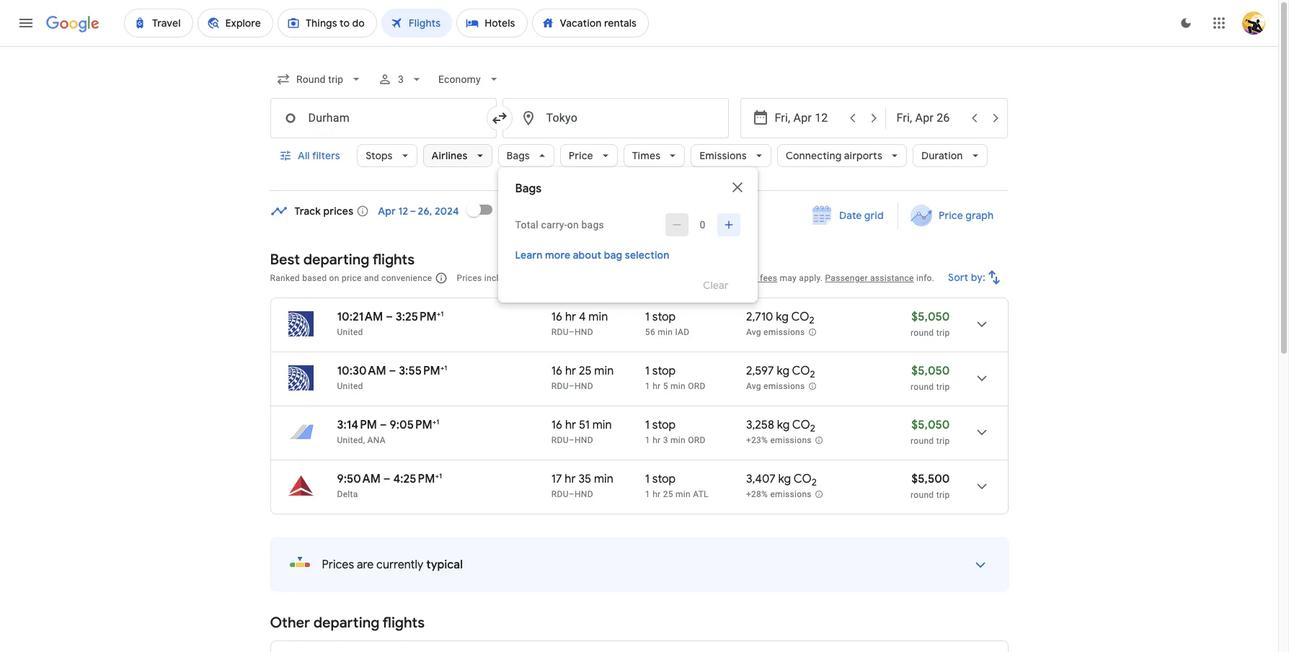Task type: vqa. For each thing, say whether or not it's contained in the screenshot.
$5,050 ROUND TRIP
yes



Task type: locate. For each thing, give the bounding box(es) containing it.
35
[[579, 472, 592, 487]]

main content
[[270, 193, 1009, 653]]

1 avg emissions from the top
[[746, 328, 805, 338]]

+ down arrival time: 3:25 pm on  saturday, april 13. text box
[[441, 364, 444, 373]]

departing right other
[[314, 615, 380, 633]]

hr left 51
[[565, 418, 576, 433]]

rdu down total duration 16 hr 4 min. element
[[552, 327, 569, 338]]

1 stop flight. element down '1 stop 1 hr 3 min ord'
[[645, 472, 676, 489]]

departing for best
[[304, 251, 370, 269]]

kg inside 2,710 kg co 2
[[776, 310, 789, 325]]

1 vertical spatial 25
[[663, 490, 674, 500]]

rdu down 17
[[552, 490, 569, 500]]

3 round from the top
[[911, 436, 934, 446]]

1 vertical spatial $5,050
[[912, 364, 950, 379]]

0 vertical spatial flights
[[373, 251, 415, 269]]

2 down "apply."
[[810, 315, 815, 327]]

1 stop flight. element for 16 hr 25 min
[[645, 364, 676, 381]]

0 vertical spatial 5050 us dollars text field
[[912, 310, 950, 325]]

1 vertical spatial avg emissions
[[746, 382, 805, 392]]

1 horizontal spatial on
[[567, 219, 579, 231]]

are
[[357, 558, 374, 573]]

avg for 2,710
[[746, 328, 762, 338]]

rdu inside the 16 hr 25 min rdu – hnd
[[552, 382, 569, 392]]

round inside $5,500 round trip
[[911, 490, 934, 501]]

2 inside 3,258 kg co 2
[[811, 423, 816, 435]]

round down 5050 us dollars text box
[[911, 436, 934, 446]]

main content containing best departing flights
[[270, 193, 1009, 653]]

2 avg from the top
[[746, 382, 762, 392]]

0 vertical spatial avg emissions
[[746, 328, 805, 338]]

hr up 1 stop 1 hr 25 min atl
[[653, 436, 661, 446]]

1 stop flight. element up '56'
[[645, 310, 676, 327]]

ranked
[[270, 273, 300, 283]]

co up +28% emissions
[[794, 472, 812, 487]]

bag left the may
[[743, 273, 758, 283]]

price inside button
[[939, 209, 964, 222]]

– inside the 16 hr 25 min rdu – hnd
[[569, 382, 575, 392]]

bag fees button
[[743, 273, 778, 283]]

price left graph
[[939, 209, 964, 222]]

co inside 2,597 kg co 2
[[792, 364, 810, 379]]

1 inside 3:14 pm – 9:05 pm + 1
[[437, 418, 440, 427]]

flights up the convenience
[[373, 251, 415, 269]]

departing up ranked based on price and convenience
[[304, 251, 370, 269]]

1 vertical spatial bag
[[743, 273, 758, 283]]

emissions
[[764, 328, 805, 338], [764, 382, 805, 392], [771, 436, 812, 446], [771, 490, 812, 500]]

5
[[663, 382, 668, 392]]

1 united from the top
[[337, 327, 363, 338]]

required
[[516, 273, 549, 283]]

co
[[792, 310, 810, 325], [792, 364, 810, 379], [793, 418, 811, 433], [794, 472, 812, 487]]

round left 'flight details. leaves raleigh-durham international airport at 10:21 am on friday, april 12 and arrives at haneda airport at 3:25 pm on saturday, april 13.' image
[[911, 328, 934, 338]]

– down total duration 16 hr 4 min. element
[[569, 327, 575, 338]]

2 for 3,258
[[811, 423, 816, 435]]

departing
[[304, 251, 370, 269], [314, 615, 380, 633]]

4 stop from the top
[[653, 472, 676, 487]]

stop inside '1 stop 1 hr 3 min ord'
[[653, 418, 676, 433]]

track
[[295, 205, 321, 218]]

4 round from the top
[[911, 490, 934, 501]]

2 16 from the top
[[552, 364, 563, 379]]

+ down arrival time: 9:05 pm on  saturday, april 13. text field
[[435, 472, 439, 481]]

avg emissions
[[746, 328, 805, 338], [746, 382, 805, 392]]

emissions for 3,258
[[771, 436, 812, 446]]

1 left 5
[[645, 382, 651, 392]]

2 ord from the top
[[688, 436, 706, 446]]

kg up +23% emissions
[[777, 418, 790, 433]]

assistance
[[871, 273, 914, 283]]

16 inside 16 hr 51 min rdu – hnd
[[552, 418, 563, 433]]

co up +23% emissions
[[793, 418, 811, 433]]

trip down 5050 us dollars text box
[[937, 436, 950, 446]]

prices for prices are currently typical
[[322, 558, 354, 573]]

ord up 1 stop 1 hr 25 min atl
[[688, 436, 706, 446]]

0 vertical spatial ord
[[688, 382, 706, 392]]

$5,050 for 2,597
[[912, 364, 950, 379]]

prices right learn more about ranking icon
[[457, 273, 482, 283]]

$5,050 round trip up '$5,500'
[[911, 418, 950, 446]]

ord
[[688, 382, 706, 392], [688, 436, 706, 446]]

emissions for 2,710
[[764, 328, 805, 338]]

prices for prices include required taxes + fees for 3 adults. optional charges and bag fees may apply. passenger assistance
[[457, 273, 482, 283]]

2 up +28% emissions
[[812, 477, 817, 489]]

17
[[552, 472, 562, 487]]

0 vertical spatial $5,050 round trip
[[911, 310, 950, 338]]

0 vertical spatial 25
[[579, 364, 592, 379]]

16 inside the 16 hr 25 min rdu – hnd
[[552, 364, 563, 379]]

1 horizontal spatial bag
[[743, 273, 758, 283]]

connecting
[[786, 149, 842, 162]]

2 $5,050 from the top
[[912, 364, 950, 379]]

0 vertical spatial avg
[[746, 328, 762, 338]]

2 round from the top
[[911, 382, 934, 392]]

min right 5
[[671, 382, 686, 392]]

+23% emissions
[[746, 436, 812, 446]]

1 and from the left
[[364, 273, 379, 283]]

+ for 3:55 pm
[[441, 364, 444, 373]]

3 $5,050 round trip from the top
[[911, 418, 950, 446]]

2 vertical spatial 16
[[552, 418, 563, 433]]

Arrival time: 3:25 PM on  Saturday, April 13. text field
[[396, 309, 444, 325]]

rdu for 17 hr 35 min
[[552, 490, 569, 500]]

hnd down 35 in the left bottom of the page
[[575, 490, 593, 500]]

emissions down 3,258 kg co 2
[[771, 436, 812, 446]]

min right '56'
[[658, 327, 673, 338]]

1 inside 10:30 am – 3:55 pm + 1
[[444, 364, 447, 373]]

1 stop flight. element down 5
[[645, 418, 676, 435]]

1 down '56'
[[645, 364, 650, 379]]

1 fees from the left
[[584, 273, 601, 283]]

united for 10:30 am
[[337, 382, 363, 392]]

typical
[[426, 558, 463, 573]]

2 1 stop flight. element from the top
[[645, 364, 676, 381]]

emissions down the 3,407 kg co 2
[[771, 490, 812, 500]]

2 5050 us dollars text field from the top
[[912, 364, 950, 379]]

min right 35 in the left bottom of the page
[[594, 472, 614, 487]]

united,
[[337, 436, 365, 446]]

4 1 stop flight. element from the top
[[645, 472, 676, 489]]

56
[[645, 327, 656, 338]]

16 hr 51 min rdu – hnd
[[552, 418, 612, 446]]

rdu inside 17 hr 35 min rdu – hnd
[[552, 490, 569, 500]]

0 vertical spatial 16
[[552, 310, 563, 325]]

stop inside 1 stop 1 hr 5 min ord
[[653, 364, 676, 379]]

–
[[386, 310, 393, 325], [569, 327, 575, 338], [389, 364, 396, 379], [569, 382, 575, 392], [380, 418, 387, 433], [569, 436, 575, 446], [383, 472, 391, 487], [569, 490, 575, 500]]

$5,050 round trip for 3,258
[[911, 418, 950, 446]]

and right charges
[[725, 273, 741, 283]]

price graph
[[939, 209, 994, 222]]

prices include required taxes + fees for 3 adults. optional charges and bag fees may apply. passenger assistance
[[457, 273, 914, 283]]

0 horizontal spatial and
[[364, 273, 379, 283]]

hnd
[[575, 327, 593, 338], [575, 382, 593, 392], [575, 436, 593, 446], [575, 490, 593, 500]]

hr inside 1 stop 1 hr 25 min atl
[[653, 490, 661, 500]]

for
[[603, 273, 615, 283]]

emissions
[[700, 149, 747, 162]]

kg inside 3,258 kg co 2
[[777, 418, 790, 433]]

bags down bags popup button
[[515, 182, 542, 196]]

avg down 2,710
[[746, 328, 762, 338]]

hnd down 51
[[575, 436, 593, 446]]

prices left are
[[322, 558, 354, 573]]

1 vertical spatial avg
[[746, 382, 762, 392]]

co for 3,407
[[794, 472, 812, 487]]

hnd inside 16 hr 4 min rdu – hnd
[[575, 327, 593, 338]]

2 $5,050 round trip from the top
[[911, 364, 950, 392]]

– inside 10:21 am – 3:25 pm + 1
[[386, 310, 393, 325]]

+ inside 3:14 pm – 9:05 pm + 1
[[433, 418, 437, 427]]

graph
[[966, 209, 994, 222]]

co inside the 3,407 kg co 2
[[794, 472, 812, 487]]

0 vertical spatial $5,050
[[912, 310, 950, 325]]

departing for other
[[314, 615, 380, 633]]

3:25 pm
[[396, 310, 437, 325]]

17 hr 35 min rdu – hnd
[[552, 472, 614, 500]]

all filters button
[[270, 138, 351, 173]]

2 trip from the top
[[937, 382, 950, 392]]

1 $5,050 round trip from the top
[[911, 310, 950, 338]]

3,258 kg co 2
[[746, 418, 816, 435]]

1 vertical spatial ord
[[688, 436, 706, 446]]

$5,050 round trip
[[911, 310, 950, 338], [911, 364, 950, 392], [911, 418, 950, 446]]

1 right 3:25 pm
[[441, 309, 444, 319]]

None field
[[270, 66, 369, 92], [433, 66, 507, 92], [270, 66, 369, 92], [433, 66, 507, 92]]

3 button
[[372, 62, 430, 97]]

None text field
[[270, 98, 497, 138]]

kg right 2,710
[[776, 310, 789, 325]]

1 trip from the top
[[937, 328, 950, 338]]

min inside '1 stop 1 hr 3 min ord'
[[671, 436, 686, 446]]

stop for 16 hr 25 min
[[653, 364, 676, 379]]

Departure time: 3:14 PM. text field
[[337, 418, 377, 433]]

0 vertical spatial on
[[567, 219, 579, 231]]

3 1 stop flight. element from the top
[[645, 418, 676, 435]]

stop up layover (1 of 1) is a 1 hr 25 min layover at hartsfield-jackson atlanta international airport in atlanta. element
[[653, 472, 676, 487]]

1 round from the top
[[911, 328, 934, 338]]

2 horizontal spatial 3
[[663, 436, 668, 446]]

Return text field
[[897, 99, 963, 138]]

3 16 from the top
[[552, 418, 563, 433]]

2 stop from the top
[[653, 364, 676, 379]]

Departure time: 9:50 AM. text field
[[337, 472, 381, 487]]

2,710 kg co 2
[[746, 310, 815, 327]]

united down departure time: 10:30 am. text box
[[337, 382, 363, 392]]

16 left 4
[[552, 310, 563, 325]]

5050 us dollars text field left flight details. leaves raleigh-durham international airport at 10:30 am on friday, april 12 and arrives at haneda airport at 3:55 pm on saturday, april 13. image
[[912, 364, 950, 379]]

total duration 17 hr 35 min. element
[[552, 472, 645, 489]]

+ inside 10:21 am – 3:25 pm + 1
[[437, 309, 441, 319]]

co inside 2,710 kg co 2
[[792, 310, 810, 325]]

price button
[[560, 138, 618, 173]]

1 vertical spatial 16
[[552, 364, 563, 379]]

1 up layover (1 of 1) is a 1 hr 25 min layover at hartsfield-jackson atlanta international airport in atlanta. element
[[645, 472, 650, 487]]

$5,050 round trip for 2,597
[[911, 364, 950, 392]]

+ for 3:25 pm
[[437, 309, 441, 319]]

1 stop from the top
[[653, 310, 676, 325]]

stop up '56'
[[653, 310, 676, 325]]

– down total duration 16 hr 51 min. element
[[569, 436, 575, 446]]

total duration 16 hr 4 min. element
[[552, 310, 645, 327]]

2
[[810, 315, 815, 327], [810, 369, 816, 381], [811, 423, 816, 435], [812, 477, 817, 489]]

trip inside $5,500 round trip
[[937, 490, 950, 501]]

1 $5,050 from the top
[[912, 310, 950, 325]]

2 inside 2,710 kg co 2
[[810, 315, 815, 327]]

fees left 'for'
[[584, 273, 601, 283]]

0 vertical spatial bags
[[507, 149, 530, 162]]

min down total duration 16 hr 4 min. element
[[595, 364, 614, 379]]

25 down 16 hr 4 min rdu – hnd
[[579, 364, 592, 379]]

rdu inside 16 hr 4 min rdu – hnd
[[552, 327, 569, 338]]

round for 2,597
[[911, 382, 934, 392]]

1 vertical spatial price
[[939, 209, 964, 222]]

0 horizontal spatial on
[[329, 273, 339, 283]]

0 vertical spatial 3
[[398, 74, 404, 85]]

bag inside main content
[[743, 273, 758, 283]]

$5,050 left flight details. leaves raleigh-durham international airport at 10:30 am on friday, april 12 and arrives at haneda airport at 3:55 pm on saturday, april 13. image
[[912, 364, 950, 379]]

2 vertical spatial 3
[[663, 436, 668, 446]]

1 horizontal spatial fees
[[760, 273, 778, 283]]

fees left the may
[[760, 273, 778, 283]]

16 down 16 hr 4 min rdu – hnd
[[552, 364, 563, 379]]

1 5050 us dollars text field from the top
[[912, 310, 950, 325]]

1 vertical spatial on
[[329, 273, 339, 283]]

apr 12 – 26, 2024
[[378, 205, 459, 218]]

3 stop from the top
[[653, 418, 676, 433]]

3 rdu from the top
[[552, 436, 569, 446]]

airlines button
[[423, 138, 492, 173]]

+28% emissions
[[746, 490, 812, 500]]

3 hnd from the top
[[575, 436, 593, 446]]

16 for 16 hr 25 min
[[552, 364, 563, 379]]

trip down '$5,500'
[[937, 490, 950, 501]]

2 hnd from the top
[[575, 382, 593, 392]]

1 inside 9:50 am – 4:25 pm + 1
[[439, 472, 442, 481]]

– left 3:55 pm
[[389, 364, 396, 379]]

0 horizontal spatial price
[[569, 149, 593, 162]]

25 left atl
[[663, 490, 674, 500]]

$5,050 down sort
[[912, 310, 950, 325]]

min right 51
[[593, 418, 612, 433]]

hnd down 4
[[575, 327, 593, 338]]

+ for 4:25 pm
[[435, 472, 439, 481]]

1 vertical spatial 5050 us dollars text field
[[912, 364, 950, 379]]

2 for 2,597
[[810, 369, 816, 381]]

kg for 3,407
[[779, 472, 791, 487]]

flight details. leaves raleigh-durham international airport at 9:50 am on friday, april 12 and arrives at haneda airport at 4:25 pm on saturday, april 13. image
[[965, 470, 999, 504]]

3 $5,050 from the top
[[912, 418, 950, 433]]

hnd inside 16 hr 51 min rdu – hnd
[[575, 436, 593, 446]]

stop up layover (1 of 1) is a 1 hr 3 min layover at o'hare international airport in chicago. element
[[653, 418, 676, 433]]

hnd for 35
[[575, 490, 593, 500]]

2 united from the top
[[337, 382, 363, 392]]

kg inside 2,597 kg co 2
[[777, 364, 790, 379]]

3 trip from the top
[[937, 436, 950, 446]]

2 right the 2,597
[[810, 369, 816, 381]]

ranked based on price and convenience
[[270, 273, 432, 283]]

stop up 5
[[653, 364, 676, 379]]

+ inside 9:50 am – 4:25 pm + 1
[[435, 472, 439, 481]]

loading results progress bar
[[0, 46, 1279, 49]]

stop inside 1 stop 1 hr 25 min atl
[[653, 472, 676, 487]]

price inside 'popup button'
[[569, 149, 593, 162]]

stop for 17 hr 35 min
[[653, 472, 676, 487]]

4
[[579, 310, 586, 325]]

4 rdu from the top
[[552, 490, 569, 500]]

date grid button
[[802, 203, 895, 229]]

rdu down total duration 16 hr 25 min. element
[[552, 382, 569, 392]]

charges
[[691, 273, 723, 283]]

min left atl
[[676, 490, 691, 500]]

0 vertical spatial united
[[337, 327, 363, 338]]

on left price
[[329, 273, 339, 283]]

1 down total duration 17 hr 35 min. element
[[645, 490, 651, 500]]

emissions for 2,597
[[764, 382, 805, 392]]

rdu inside 16 hr 51 min rdu – hnd
[[552, 436, 569, 446]]

co inside 3,258 kg co 2
[[793, 418, 811, 433]]

kg inside the 3,407 kg co 2
[[779, 472, 791, 487]]

rdu
[[552, 327, 569, 338], [552, 382, 569, 392], [552, 436, 569, 446], [552, 490, 569, 500]]

1 stop flight. element for 16 hr 51 min
[[645, 418, 676, 435]]

leaves raleigh-durham international airport at 10:21 am on friday, april 12 and arrives at haneda airport at 3:25 pm on saturday, april 13. element
[[337, 309, 444, 325]]

avg emissions for 2,597
[[746, 382, 805, 392]]

2 inside 2,597 kg co 2
[[810, 369, 816, 381]]

co down "apply."
[[792, 310, 810, 325]]

hnd inside the 16 hr 25 min rdu – hnd
[[575, 382, 593, 392]]

+28%
[[746, 490, 768, 500]]

1 horizontal spatial prices
[[457, 273, 482, 283]]

1 right 3:55 pm
[[444, 364, 447, 373]]

2 vertical spatial $5,050
[[912, 418, 950, 433]]

hr left atl
[[653, 490, 661, 500]]

1 avg from the top
[[746, 328, 762, 338]]

25 inside 1 stop 1 hr 25 min atl
[[663, 490, 674, 500]]

0 horizontal spatial prices
[[322, 558, 354, 573]]

1 horizontal spatial and
[[725, 273, 741, 283]]

price graph button
[[902, 203, 1006, 229]]

trip left flight details. leaves raleigh-durham international airport at 10:30 am on friday, april 12 and arrives at haneda airport at 3:55 pm on saturday, april 13. image
[[937, 382, 950, 392]]

avg emissions down 2,597 kg co 2
[[746, 382, 805, 392]]

0 horizontal spatial 25
[[579, 364, 592, 379]]

hr left 4
[[565, 310, 576, 325]]

0 vertical spatial departing
[[304, 251, 370, 269]]

none search field containing bags
[[270, 62, 1009, 303]]

price right bags popup button
[[569, 149, 593, 162]]

hr left 5
[[653, 382, 661, 392]]

1 stop flight. element up 5
[[645, 364, 676, 381]]

min up 1 stop 1 hr 25 min atl
[[671, 436, 686, 446]]

flight details. leaves raleigh-durham international airport at 10:30 am on friday, april 12 and arrives at haneda airport at 3:55 pm on saturday, april 13. image
[[965, 361, 999, 396]]

$5,050 round trip for 2,710
[[911, 310, 950, 338]]

– down total duration 17 hr 35 min. element
[[569, 490, 575, 500]]

kg right the 2,597
[[777, 364, 790, 379]]

delta
[[337, 490, 358, 500]]

rdu for 16 hr 25 min
[[552, 382, 569, 392]]

3
[[398, 74, 404, 85], [617, 273, 622, 283], [663, 436, 668, 446]]

hr inside 17 hr 35 min rdu – hnd
[[565, 472, 576, 487]]

0 horizontal spatial fees
[[584, 273, 601, 283]]

bags down swap origin and destination. "image"
[[507, 149, 530, 162]]

25
[[579, 364, 592, 379], [663, 490, 674, 500]]

1 right 4:25 pm
[[439, 472, 442, 481]]

1 vertical spatial united
[[337, 382, 363, 392]]

0 vertical spatial prices
[[457, 273, 482, 283]]

4 hnd from the top
[[575, 490, 593, 500]]

total duration 16 hr 25 min. element
[[552, 364, 645, 381]]

round down '$5,500'
[[911, 490, 934, 501]]

price
[[569, 149, 593, 162], [939, 209, 964, 222]]

bags
[[507, 149, 530, 162], [515, 182, 542, 196]]

0 vertical spatial price
[[569, 149, 593, 162]]

2 inside the 3,407 kg co 2
[[812, 477, 817, 489]]

1 vertical spatial 3
[[617, 273, 622, 283]]

1 1 stop flight. element from the top
[[645, 310, 676, 327]]

1 ord from the top
[[688, 382, 706, 392]]

prices
[[457, 273, 482, 283], [322, 558, 354, 573]]

2 vertical spatial $5,050 round trip
[[911, 418, 950, 446]]

duration
[[922, 149, 963, 162]]

1 inside 10:21 am – 3:25 pm + 1
[[441, 309, 444, 319]]

kg up +28% emissions
[[779, 472, 791, 487]]

1 stop flight. element for 16 hr 4 min
[[645, 310, 676, 327]]

hr inside '1 stop 1 hr 3 min ord'
[[653, 436, 661, 446]]

– left 3:25 pm
[[386, 310, 393, 325]]

– inside 3:14 pm – 9:05 pm + 1
[[380, 418, 387, 433]]

trip for 3,258
[[937, 436, 950, 446]]

united
[[337, 327, 363, 338], [337, 382, 363, 392]]

None search field
[[270, 62, 1009, 303]]

hnd down total duration 16 hr 25 min. element
[[575, 382, 593, 392]]

1 vertical spatial flights
[[383, 615, 425, 633]]

on for based
[[329, 273, 339, 283]]

ord inside 1 stop 1 hr 5 min ord
[[688, 382, 706, 392]]

bag
[[604, 249, 623, 262], [743, 273, 758, 283]]

min
[[589, 310, 608, 325], [658, 327, 673, 338], [595, 364, 614, 379], [671, 382, 686, 392], [593, 418, 612, 433], [671, 436, 686, 446], [594, 472, 614, 487], [676, 490, 691, 500]]

– up the ana
[[380, 418, 387, 433]]

flights down currently
[[383, 615, 425, 633]]

learn more about ranking image
[[435, 272, 448, 285]]

1 hnd from the top
[[575, 327, 593, 338]]

16 inside 16 hr 4 min rdu – hnd
[[552, 310, 563, 325]]

Arrival time: 4:25 PM on  Saturday, April 13. text field
[[393, 472, 442, 487]]

0 horizontal spatial 3
[[398, 74, 404, 85]]

2,710
[[746, 310, 774, 325]]

trip left 'flight details. leaves raleigh-durham international airport at 10:21 am on friday, april 12 and arrives at haneda airport at 3:25 pm on saturday, april 13.' image
[[937, 328, 950, 338]]

convenience
[[382, 273, 432, 283]]

2 rdu from the top
[[552, 382, 569, 392]]

learn
[[515, 249, 543, 262]]

4 trip from the top
[[937, 490, 950, 501]]

leaves raleigh-durham international airport at 9:50 am on friday, april 12 and arrives at haneda airport at 4:25 pm on saturday, april 13. element
[[337, 472, 442, 487]]

5050 us dollars text field down sort
[[912, 310, 950, 325]]

prices are currently typical
[[322, 558, 463, 573]]

2 for 2,710
[[810, 315, 815, 327]]

$5,050 left flight details. leaves raleigh-durham international airport at 3:14 pm on friday, april 12 and arrives at haneda airport at 9:05 pm on saturday, april 13. icon
[[912, 418, 950, 433]]

total duration 16 hr 51 min. element
[[552, 418, 645, 435]]

1 vertical spatial $5,050 round trip
[[911, 364, 950, 392]]

united down 10:21 am
[[337, 327, 363, 338]]

1 vertical spatial prices
[[322, 558, 354, 573]]

co right the 2,597
[[792, 364, 810, 379]]

ord right 5
[[688, 382, 706, 392]]

flights
[[373, 251, 415, 269], [383, 615, 425, 633]]

1 horizontal spatial 25
[[663, 490, 674, 500]]

1 vertical spatial departing
[[314, 615, 380, 633]]

trip
[[937, 328, 950, 338], [937, 382, 950, 392], [937, 436, 950, 446], [937, 490, 950, 501]]

times button
[[624, 138, 685, 173]]

2 avg emissions from the top
[[746, 382, 805, 392]]

rdu up 17
[[552, 436, 569, 446]]

1 16 from the top
[[552, 310, 563, 325]]

bag up 'for'
[[604, 249, 623, 262]]

hnd inside 17 hr 35 min rdu – hnd
[[575, 490, 593, 500]]

Departure text field
[[775, 99, 841, 138]]

hnd for 51
[[575, 436, 593, 446]]

2 up +23% emissions
[[811, 423, 816, 435]]

0 vertical spatial bag
[[604, 249, 623, 262]]

5050 US dollars text field
[[912, 310, 950, 325], [912, 364, 950, 379]]

– inside 9:50 am – 4:25 pm + 1
[[383, 472, 391, 487]]

None text field
[[502, 98, 729, 138]]

sort by: button
[[943, 260, 1009, 295]]

16 left 51
[[552, 418, 563, 433]]

layover (1 of 1) is a 1 hr 25 min layover at hartsfield-jackson atlanta international airport in atlanta. element
[[645, 489, 739, 501]]

1 horizontal spatial price
[[939, 209, 964, 222]]

united, ana
[[337, 436, 386, 446]]

stop inside 1 stop 56 min iad
[[653, 310, 676, 325]]

$5,050 round trip up 5050 us dollars text box
[[911, 364, 950, 392]]

other departing flights
[[270, 615, 425, 633]]

+ inside 10:30 am – 3:55 pm + 1
[[441, 364, 444, 373]]

emissions for 3,407
[[771, 490, 812, 500]]

$5,500 round trip
[[911, 472, 950, 501]]

1 stop flight. element
[[645, 310, 676, 327], [645, 364, 676, 381], [645, 418, 676, 435], [645, 472, 676, 489]]

1 rdu from the top
[[552, 327, 569, 338]]

12 – 26,
[[398, 205, 432, 218]]

ord inside '1 stop 1 hr 3 min ord'
[[688, 436, 706, 446]]



Task type: describe. For each thing, give the bounding box(es) containing it.
$5,500
[[912, 472, 950, 487]]

1 stop 1 hr 25 min atl
[[645, 472, 709, 500]]

duration button
[[913, 138, 988, 173]]

hr inside 16 hr 51 min rdu – hnd
[[565, 418, 576, 433]]

min inside 1 stop 56 min iad
[[658, 327, 673, 338]]

Arrival time: 3:55 PM on  Saturday, April 13. text field
[[399, 364, 447, 379]]

bags button
[[498, 138, 555, 173]]

layover (1 of 1) is a 1 hr 3 min layover at o'hare international airport in chicago. element
[[645, 435, 739, 446]]

price for price
[[569, 149, 593, 162]]

5500 US dollars text field
[[912, 472, 950, 487]]

9:50 am
[[337, 472, 381, 487]]

hr inside 16 hr 4 min rdu – hnd
[[565, 310, 576, 325]]

16 for 16 hr 4 min
[[552, 310, 563, 325]]

passenger assistance button
[[826, 273, 914, 283]]

2,597
[[746, 364, 774, 379]]

hnd for 25
[[575, 382, 593, 392]]

by:
[[971, 271, 986, 284]]

times
[[632, 149, 661, 162]]

$5,050 for 3,258
[[912, 418, 950, 433]]

1 stop 1 hr 3 min ord
[[645, 418, 706, 446]]

10:30 am – 3:55 pm + 1
[[337, 364, 447, 379]]

0 horizontal spatial bag
[[604, 249, 623, 262]]

carry-
[[541, 219, 567, 231]]

filters
[[312, 149, 340, 162]]

grid
[[864, 209, 884, 222]]

trip for 2,710
[[937, 328, 950, 338]]

+23%
[[746, 436, 768, 446]]

2 and from the left
[[725, 273, 741, 283]]

2 fees from the left
[[760, 273, 778, 283]]

1 inside 1 stop 56 min iad
[[645, 310, 650, 325]]

leaves raleigh-durham international airport at 3:14 pm on friday, april 12 and arrives at haneda airport at 9:05 pm on saturday, april 13. element
[[337, 418, 440, 433]]

5050 us dollars text field for 2,597
[[912, 364, 950, 379]]

2 for 3,407
[[812, 477, 817, 489]]

9:05 pm
[[390, 418, 433, 433]]

passenger
[[826, 273, 868, 283]]

2,597 kg co 2
[[746, 364, 816, 381]]

5050 US dollars text field
[[912, 418, 950, 433]]

change appearance image
[[1169, 6, 1204, 40]]

min inside 16 hr 4 min rdu – hnd
[[589, 310, 608, 325]]

bags inside popup button
[[507, 149, 530, 162]]

bags
[[582, 219, 604, 231]]

– inside 16 hr 51 min rdu – hnd
[[569, 436, 575, 446]]

1 up layover (1 of 1) is a 1 hr 3 min layover at o'hare international airport in chicago. element
[[645, 418, 650, 433]]

more details image
[[963, 548, 998, 583]]

kg for 2,710
[[776, 310, 789, 325]]

1 down total duration 16 hr 51 min. element
[[645, 436, 651, 446]]

learn more about bag selection
[[515, 249, 670, 262]]

co for 2,710
[[792, 310, 810, 325]]

emissions button
[[691, 138, 772, 173]]

3:14 pm – 9:05 pm + 1
[[337, 418, 440, 433]]

9:50 am – 4:25 pm + 1
[[337, 472, 442, 487]]

– inside 17 hr 35 min rdu – hnd
[[569, 490, 575, 500]]

close dialog image
[[729, 179, 746, 196]]

1 vertical spatial bags
[[515, 182, 542, 196]]

connecting airports
[[786, 149, 883, 162]]

may
[[780, 273, 797, 283]]

best departing flights
[[270, 251, 415, 269]]

layover (1 of 1) is a 56 min layover at dulles international airport in washington. element
[[645, 327, 739, 338]]

Departure time: 10:30 AM. text field
[[337, 364, 386, 379]]

track prices
[[295, 205, 354, 218]]

min inside 16 hr 51 min rdu – hnd
[[593, 418, 612, 433]]

price for price graph
[[939, 209, 964, 222]]

stops
[[366, 149, 393, 162]]

connecting airports button
[[777, 138, 907, 173]]

include
[[485, 273, 514, 283]]

flight details. leaves raleigh-durham international airport at 3:14 pm on friday, april 12 and arrives at haneda airport at 9:05 pm on saturday, april 13. image
[[965, 415, 999, 450]]

atl
[[693, 490, 709, 500]]

min inside 1 stop 1 hr 25 min atl
[[676, 490, 691, 500]]

all filters
[[298, 149, 340, 162]]

apply.
[[799, 273, 823, 283]]

best
[[270, 251, 300, 269]]

rdu for 16 hr 4 min
[[552, 327, 569, 338]]

learn more about tracked prices image
[[357, 205, 369, 218]]

learn more about bag selection link
[[515, 249, 670, 262]]

find the best price region
[[270, 193, 1009, 240]]

swap origin and destination. image
[[491, 110, 508, 127]]

hr inside the 16 hr 25 min rdu – hnd
[[565, 364, 576, 379]]

min inside the 16 hr 25 min rdu – hnd
[[595, 364, 614, 379]]

more
[[545, 249, 571, 262]]

– inside 10:30 am – 3:55 pm + 1
[[389, 364, 396, 379]]

co for 2,597
[[792, 364, 810, 379]]

25 inside the 16 hr 25 min rdu – hnd
[[579, 364, 592, 379]]

ord for 2,597
[[688, 382, 706, 392]]

co for 3,258
[[793, 418, 811, 433]]

16 hr 4 min rdu – hnd
[[552, 310, 608, 338]]

5050 us dollars text field for 2,710
[[912, 310, 950, 325]]

Arrival time: 9:05 PM on  Saturday, April 13. text field
[[390, 418, 440, 433]]

2024
[[435, 205, 459, 218]]

Departure time: 10:21 AM. text field
[[337, 310, 383, 325]]

kg for 2,597
[[777, 364, 790, 379]]

flight details. leaves raleigh-durham international airport at 10:21 am on friday, april 12 and arrives at haneda airport at 3:25 pm on saturday, april 13. image
[[965, 307, 999, 342]]

iad
[[675, 327, 690, 338]]

10:30 am
[[337, 364, 386, 379]]

avg emissions for 2,710
[[746, 328, 805, 338]]

based
[[302, 273, 327, 283]]

flights for best departing flights
[[373, 251, 415, 269]]

hnd for 4
[[575, 327, 593, 338]]

prices
[[323, 205, 354, 218]]

adults.
[[625, 273, 652, 283]]

round for 3,407
[[911, 490, 934, 501]]

all
[[298, 149, 310, 162]]

16 for 16 hr 51 min
[[552, 418, 563, 433]]

trip for 2,597
[[937, 382, 950, 392]]

+ for 9:05 pm
[[433, 418, 437, 427]]

3,407
[[746, 472, 776, 487]]

avg for 2,597
[[746, 382, 762, 392]]

trip for 3,407
[[937, 490, 950, 501]]

flights for other departing flights
[[383, 615, 425, 633]]

hr inside 1 stop 1 hr 5 min ord
[[653, 382, 661, 392]]

united for 10:21 am
[[337, 327, 363, 338]]

apr
[[378, 205, 396, 218]]

3 inside popup button
[[398, 74, 404, 85]]

rdu for 16 hr 51 min
[[552, 436, 569, 446]]

1 stop 1 hr 5 min ord
[[645, 364, 706, 392]]

total
[[515, 219, 539, 231]]

10:21 am – 3:25 pm + 1
[[337, 309, 444, 325]]

+ right taxes
[[576, 273, 581, 283]]

stop for 16 hr 4 min
[[653, 310, 676, 325]]

optional
[[655, 273, 688, 283]]

min inside 17 hr 35 min rdu – hnd
[[594, 472, 614, 487]]

selection
[[625, 249, 670, 262]]

10:21 am
[[337, 310, 383, 325]]

round for 3,258
[[911, 436, 934, 446]]

1 stop flight. element for 17 hr 35 min
[[645, 472, 676, 489]]

leaves raleigh-durham international airport at 10:30 am on friday, april 12 and arrives at haneda airport at 3:55 pm on saturday, april 13. element
[[337, 364, 447, 379]]

about
[[573, 249, 602, 262]]

min inside 1 stop 1 hr 5 min ord
[[671, 382, 686, 392]]

3 inside '1 stop 1 hr 3 min ord'
[[663, 436, 668, 446]]

– inside 16 hr 4 min rdu – hnd
[[569, 327, 575, 338]]

1 horizontal spatial 3
[[617, 273, 622, 283]]

total carry-on bags
[[515, 219, 604, 231]]

51
[[579, 418, 590, 433]]

$5,050 for 2,710
[[912, 310, 950, 325]]

on for carry-
[[567, 219, 579, 231]]

currently
[[377, 558, 424, 573]]

4:25 pm
[[393, 472, 435, 487]]

ana
[[368, 436, 386, 446]]

sort by:
[[948, 271, 986, 284]]

main menu image
[[17, 14, 35, 32]]

stops button
[[357, 138, 417, 173]]

3,407 kg co 2
[[746, 472, 817, 489]]

1 stop 56 min iad
[[645, 310, 690, 338]]

ord for 3,258
[[688, 436, 706, 446]]

layover (1 of 1) is a 1 hr 5 min layover at o'hare international airport in chicago. element
[[645, 381, 739, 392]]

3:14 pm
[[337, 418, 377, 433]]

airlines
[[432, 149, 468, 162]]

round for 2,710
[[911, 328, 934, 338]]

kg for 3,258
[[777, 418, 790, 433]]

stop for 16 hr 51 min
[[653, 418, 676, 433]]

taxes
[[552, 273, 574, 283]]



